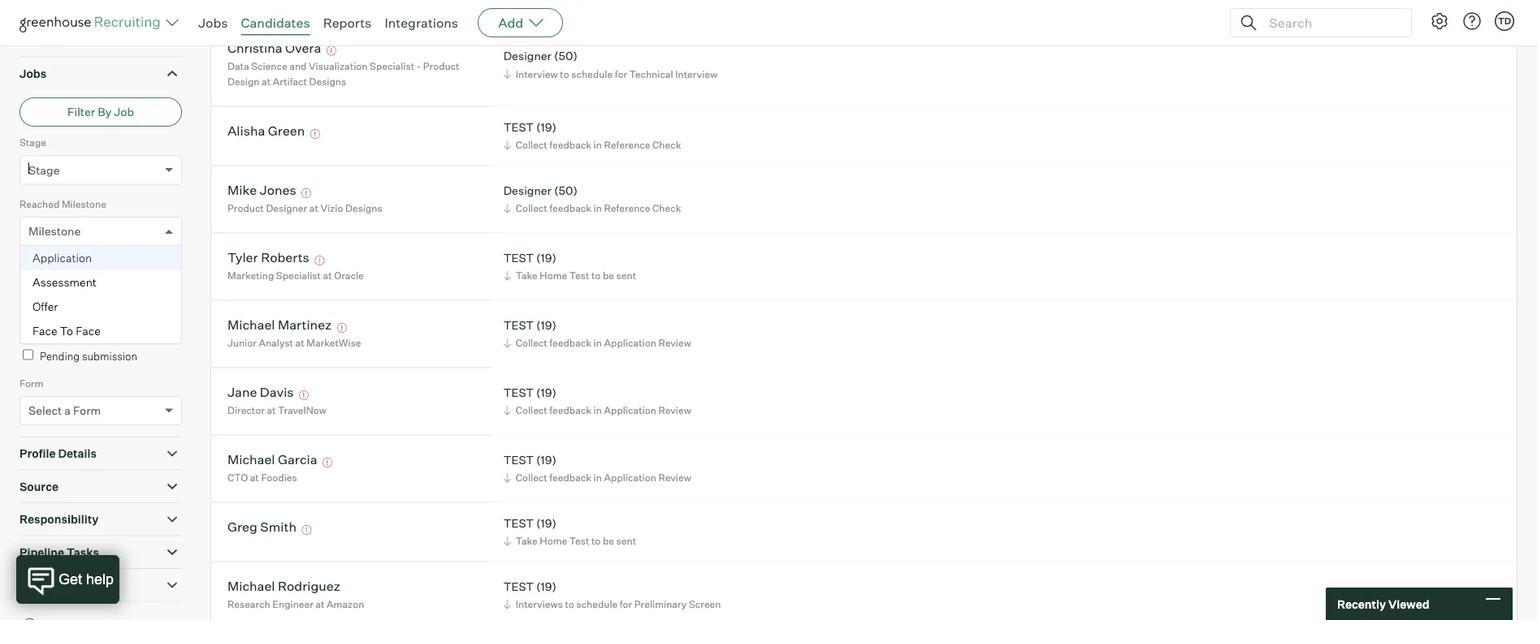 Task type: locate. For each thing, give the bounding box(es) containing it.
1 test (19) take home test to be sent from the top
[[503, 251, 636, 282]]

(50) down "test (19) collect feedback in reference check"
[[554, 183, 578, 198]]

0 vertical spatial take home test to be sent link
[[501, 268, 640, 284]]

1 vertical spatial job
[[19, 259, 37, 272]]

2 collect from the top
[[516, 202, 547, 215]]

integrations link
[[385, 15, 458, 31]]

take home test to be sent link down designer (50) collect feedback in reference check
[[501, 268, 640, 284]]

test for marketing specialist at oracle
[[503, 251, 534, 265]]

interview
[[516, 68, 558, 80], [675, 68, 717, 80]]

reference inside designer (50) collect feedback in reference check
[[604, 202, 650, 215]]

to down add popup button
[[560, 68, 569, 80]]

1 test from the top
[[569, 270, 589, 282]]

3 test (19) collect feedback in application review from the top
[[503, 453, 691, 484]]

0 vertical spatial job
[[114, 105, 134, 119]]

face
[[32, 324, 57, 339], [76, 324, 101, 339]]

migrated
[[81, 2, 125, 15]]

form down pending submission option
[[19, 378, 43, 390]]

(50) up interview to schedule for technical interview link
[[554, 49, 578, 63]]

1 horizontal spatial to
[[60, 324, 73, 339]]

integrations
[[385, 15, 458, 31]]

(19) for research engineer at amazon
[[536, 580, 556, 594]]

michael up junior
[[227, 317, 275, 333]]

filter by job button
[[19, 98, 182, 127]]

job
[[114, 105, 134, 119], [19, 259, 37, 272], [28, 286, 49, 300]]

check for (50)
[[652, 202, 681, 215]]

job right by
[[114, 105, 134, 119]]

job inside button
[[114, 105, 134, 119]]

post up assessment
[[39, 259, 59, 272]]

test (19) collect feedback in application review for michael garcia
[[503, 453, 691, 484]]

0 vertical spatial for
[[615, 68, 627, 80]]

1 collect from the top
[[516, 139, 547, 151]]

face down offer
[[32, 324, 57, 339]]

0 vertical spatial review
[[658, 337, 691, 349]]

specialist left '-'
[[370, 60, 414, 72]]

0 vertical spatial designs
[[309, 76, 346, 88]]

(50) inside designer (50) interview to schedule for technical interview
[[554, 49, 578, 63]]

1 vertical spatial home
[[540, 536, 567, 548]]

take home test to be sent link
[[501, 268, 640, 284], [501, 534, 640, 549]]

check inside designer (50) collect feedback in reference check
[[652, 202, 681, 215]]

list box containing application
[[20, 246, 181, 344]]

0 vertical spatial form
[[19, 378, 43, 390]]

1 vertical spatial collect feedback in application review link
[[501, 403, 695, 419]]

3 feedback from the top
[[549, 337, 591, 349]]

1 horizontal spatial interview
[[675, 68, 717, 80]]

0 vertical spatial schedule
[[571, 68, 613, 80]]

to inside designer (50) interview to schedule for technical interview
[[560, 68, 569, 80]]

specialist inside data science and visualization specialist - product design at artifact designs
[[370, 60, 414, 72]]

face up pending submission
[[76, 324, 101, 339]]

schedule inside test (19) interviews to schedule for preliminary screen
[[576, 599, 618, 611]]

offer
[[32, 300, 58, 314]]

test (19) collect feedback in application review for jane davis
[[503, 386, 691, 417]]

1 vertical spatial take home test to be sent link
[[501, 534, 640, 549]]

test (19) take home test to be sent up test (19) interviews to schedule for preliminary screen
[[503, 516, 636, 548]]

collect feedback in application review link
[[501, 336, 695, 351], [501, 403, 695, 419], [501, 471, 695, 486]]

feedback for davis
[[549, 405, 591, 417]]

reports link
[[323, 15, 372, 31]]

0 vertical spatial job post submitted
[[19, 259, 110, 272]]

in inside designer (50) collect feedback in reference check
[[594, 202, 602, 215]]

2 collect feedback in reference check link from the top
[[501, 201, 685, 216]]

1 (50) from the top
[[554, 49, 578, 63]]

(50) inside designer (50) collect feedback in reference check
[[554, 183, 578, 198]]

1 vertical spatial test (19) take home test to be sent
[[503, 516, 636, 548]]

1 horizontal spatial face
[[76, 324, 101, 339]]

a
[[64, 404, 71, 418]]

collect
[[516, 139, 547, 151], [516, 202, 547, 215], [516, 337, 547, 349], [516, 405, 547, 417], [516, 472, 547, 484]]

none field inside 'reached milestone' element
[[20, 218, 37, 246]]

0 vertical spatial collect feedback in reference check link
[[501, 137, 685, 153]]

for left technical
[[615, 68, 627, 80]]

0 vertical spatial designer
[[503, 49, 552, 63]]

2 collect feedback in application review link from the top
[[501, 403, 695, 419]]

designs right vizio
[[345, 202, 382, 215]]

jobs
[[198, 15, 228, 31], [122, 31, 145, 44], [19, 66, 47, 81]]

0 horizontal spatial face
[[32, 324, 57, 339]]

3 review from the top
[[658, 472, 691, 484]]

td
[[1498, 15, 1511, 26]]

1 collect feedback in application review link from the top
[[501, 336, 695, 351]]

1 vertical spatial for
[[620, 599, 632, 611]]

1 vertical spatial specialist
[[276, 270, 321, 282]]

1 vertical spatial check
[[652, 202, 681, 215]]

1 horizontal spatial specialist
[[370, 60, 414, 72]]

at down "mike jones has been in reference check for more than 10 days" icon
[[309, 202, 318, 215]]

1 in from the top
[[594, 139, 602, 151]]

job up assessment
[[19, 259, 37, 272]]

1 vertical spatial collect feedback in reference check link
[[501, 201, 685, 216]]

collect feedback in reference check link down "test (19) collect feedback in reference check"
[[501, 201, 685, 216]]

interviews
[[516, 599, 563, 611]]

test
[[503, 120, 534, 134], [503, 251, 534, 265], [503, 318, 534, 332], [503, 386, 534, 400], [503, 453, 534, 467], [503, 516, 534, 531], [503, 580, 534, 594]]

job up to be sent option
[[28, 286, 49, 300]]

to up pending
[[60, 324, 73, 339]]

1 vertical spatial reference
[[604, 202, 650, 215]]

at down science
[[262, 76, 271, 88]]

5 (19) from the top
[[536, 453, 556, 467]]

to inside option
[[60, 324, 73, 339]]

collect inside "test (19) collect feedback in reference check"
[[516, 139, 547, 151]]

schedule
[[571, 68, 613, 80], [576, 599, 618, 611]]

test inside test (19) interviews to schedule for preliminary screen
[[503, 580, 534, 594]]

stage
[[19, 137, 46, 149], [28, 163, 60, 177]]

1 horizontal spatial form
[[73, 404, 101, 418]]

reached milestone
[[19, 198, 106, 210]]

reference
[[604, 139, 650, 151], [604, 202, 650, 215]]

reference for (50)
[[604, 202, 650, 215]]

2 test (19) collect feedback in application review from the top
[[503, 386, 691, 417]]

test up test (19) interviews to schedule for preliminary screen
[[569, 536, 589, 548]]

1 vertical spatial designer
[[503, 183, 552, 198]]

2 check from the top
[[652, 202, 681, 215]]

form right a
[[73, 404, 101, 418]]

milestone down the stage element
[[62, 198, 106, 210]]

0 vertical spatial product
[[423, 60, 459, 72]]

interview to schedule for technical interview link
[[501, 66, 722, 82]]

to right to be sent option
[[40, 321, 52, 334]]

designer inside designer (50) collect feedback in reference check
[[503, 183, 552, 198]]

2 michael from the top
[[227, 452, 275, 468]]

test (19) take home test to be sent for 2nd the take home test to be sent link from the bottom
[[503, 251, 636, 282]]

1 test from the top
[[503, 120, 534, 134]]

configure image
[[1430, 11, 1449, 31]]

designer (50) collect feedback in reference check
[[503, 183, 681, 215]]

2 vertical spatial review
[[658, 472, 691, 484]]

4 feedback from the top
[[549, 405, 591, 417]]

collect inside designer (50) collect feedback in reference check
[[516, 202, 547, 215]]

green
[[268, 123, 305, 139]]

in inside "test (19) collect feedback in reference check"
[[594, 139, 602, 151]]

jane davis
[[227, 384, 294, 401]]

1 vertical spatial test
[[569, 536, 589, 548]]

(19) for marketing specialist at oracle
[[536, 251, 556, 265]]

0 vertical spatial milestone
[[62, 198, 106, 210]]

design
[[227, 76, 260, 88]]

2 vertical spatial michael
[[227, 579, 275, 595]]

1 vertical spatial schedule
[[576, 599, 618, 611]]

reference up designer (50) collect feedback in reference check
[[604, 139, 650, 151]]

2 take from the top
[[516, 536, 538, 548]]

michael inside 'link'
[[227, 317, 275, 333]]

job post submitted element
[[19, 258, 182, 319]]

jobs up christina
[[198, 15, 228, 31]]

sent
[[616, 270, 636, 282], [69, 321, 90, 334], [616, 536, 636, 548]]

3 collect from the top
[[516, 337, 547, 349]]

0 vertical spatial test (19) collect feedback in application review
[[503, 318, 691, 349]]

michael martinez link
[[227, 317, 332, 336]]

schedule right interviews
[[576, 599, 618, 611]]

feedback for martinez
[[549, 337, 591, 349]]

reference inside "test (19) collect feedback in reference check"
[[604, 139, 650, 151]]

overa
[[285, 40, 321, 56]]

1 vertical spatial stage
[[28, 163, 60, 177]]

product right '-'
[[423, 60, 459, 72]]

1 check from the top
[[652, 139, 681, 151]]

1 review from the top
[[658, 337, 691, 349]]

director at travelnow
[[227, 405, 327, 417]]

3 test from the top
[[503, 318, 534, 332]]

1 reference from the top
[[604, 139, 650, 151]]

product designer at vizio designs
[[227, 202, 382, 215]]

michael up research
[[227, 579, 275, 595]]

test for junior analyst at marketwise
[[503, 318, 534, 332]]

1 vertical spatial submitted
[[77, 286, 134, 300]]

0 vertical spatial be
[[603, 270, 614, 282]]

home
[[540, 270, 567, 282], [540, 536, 567, 548]]

michael for michael martinez
[[227, 317, 275, 333]]

test (19) take home test to be sent down designer (50) collect feedback in reference check
[[503, 251, 636, 282]]

3 michael from the top
[[227, 579, 275, 595]]

product down mike
[[227, 202, 264, 215]]

0 vertical spatial (50)
[[554, 49, 578, 63]]

review for jane davis
[[658, 405, 691, 417]]

feedback inside designer (50) collect feedback in reference check
[[549, 202, 591, 215]]

0 vertical spatial reference
[[604, 139, 650, 151]]

1 vertical spatial michael
[[227, 452, 275, 468]]

amazon
[[327, 599, 364, 611]]

7 test from the top
[[503, 580, 534, 594]]

post
[[39, 259, 59, 272], [51, 286, 75, 300]]

to right interviews
[[565, 599, 574, 611]]

4 (19) from the top
[[536, 386, 556, 400]]

5 feedback from the top
[[549, 472, 591, 484]]

2 reference from the top
[[604, 202, 650, 215]]

check
[[652, 139, 681, 151], [652, 202, 681, 215]]

jobs down prospects on no jobs checkbox
[[19, 66, 47, 81]]

foodies
[[261, 472, 297, 484]]

application
[[32, 251, 92, 265], [604, 337, 656, 349], [604, 405, 656, 417], [604, 472, 656, 484]]

reports
[[323, 15, 372, 31]]

product
[[423, 60, 459, 72], [227, 202, 264, 215]]

feedback for garcia
[[549, 472, 591, 484]]

4 in from the top
[[594, 405, 602, 417]]

reached
[[19, 198, 60, 210]]

0 vertical spatial submitted
[[61, 259, 110, 272]]

None field
[[20, 218, 37, 246]]

0 vertical spatial collect feedback in application review link
[[501, 336, 695, 351]]

submitted down application option
[[77, 286, 134, 300]]

for inside test (19) interviews to schedule for preliminary screen
[[620, 599, 632, 611]]

mike jones has been in reference check for more than 10 days image
[[299, 189, 314, 198]]

tyler roberts has been in take home test for more than 7 days image
[[312, 256, 327, 266]]

collect feedback in reference check link for (19)
[[501, 137, 685, 153]]

test inside "test (19) collect feedback in reference check"
[[503, 120, 534, 134]]

(50)
[[554, 49, 578, 63], [554, 183, 578, 198]]

2 vertical spatial sent
[[616, 536, 636, 548]]

prospects
[[40, 31, 89, 44]]

test (19) collect feedback in application review
[[503, 318, 691, 349], [503, 386, 691, 417], [503, 453, 691, 484]]

designs inside data science and visualization specialist - product design at artifact designs
[[309, 76, 346, 88]]

4 test from the top
[[503, 386, 534, 400]]

pipeline tasks
[[19, 546, 99, 560]]

collect feedback in application review link for michael martinez
[[501, 336, 695, 351]]

application for michael martinez
[[604, 337, 656, 349]]

2 (19) from the top
[[536, 251, 556, 265]]

1 michael from the top
[[227, 317, 275, 333]]

assessment
[[32, 276, 97, 290]]

education
[[19, 579, 76, 593]]

0 vertical spatial check
[[652, 139, 681, 151]]

0 vertical spatial stage
[[19, 137, 46, 149]]

5 collect from the top
[[516, 472, 547, 484]]

1 vertical spatial test (19) collect feedback in application review
[[503, 386, 691, 417]]

tasks
[[67, 546, 99, 560]]

jones
[[260, 182, 296, 198]]

add
[[498, 15, 523, 31]]

collect feedback in reference check link for (50)
[[501, 201, 685, 216]]

2 review from the top
[[658, 405, 691, 417]]

schedule for (50)
[[571, 68, 613, 80]]

2 interview from the left
[[675, 68, 717, 80]]

application inside option
[[32, 251, 92, 265]]

for inside designer (50) interview to schedule for technical interview
[[615, 68, 627, 80]]

2 vertical spatial test (19) collect feedback in application review
[[503, 453, 691, 484]]

list box
[[20, 246, 181, 344]]

2 feedback from the top
[[549, 202, 591, 215]]

2 in from the top
[[594, 202, 602, 215]]

0 vertical spatial test (19) take home test to be sent
[[503, 251, 636, 282]]

form
[[19, 378, 43, 390], [73, 404, 101, 418]]

1 vertical spatial form
[[73, 404, 101, 418]]

submitted up assessment
[[61, 259, 110, 272]]

(19) for director at travelnow
[[536, 386, 556, 400]]

1 vertical spatial product
[[227, 202, 264, 215]]

reference down "test (19) collect feedback in reference check"
[[604, 202, 650, 215]]

1 vertical spatial take
[[516, 536, 538, 548]]

pending
[[40, 350, 80, 363]]

feedback for jones
[[549, 202, 591, 215]]

be
[[603, 270, 614, 282], [54, 321, 67, 334], [603, 536, 614, 548]]

test for cto at foodies
[[503, 453, 534, 467]]

1 test (19) collect feedback in application review from the top
[[503, 318, 691, 349]]

1 take from the top
[[516, 270, 538, 282]]

test
[[569, 270, 589, 282], [569, 536, 589, 548]]

check inside "test (19) collect feedback in reference check"
[[652, 139, 681, 151]]

michael up 'cto at foodies'
[[227, 452, 275, 468]]

specialist down roberts
[[276, 270, 321, 282]]

at down rodriguez
[[316, 599, 325, 611]]

1 feedback from the top
[[549, 139, 591, 151]]

for left preliminary on the left bottom of page
[[620, 599, 632, 611]]

for for (19)
[[620, 599, 632, 611]]

interview down add popup button
[[516, 68, 558, 80]]

take home test to be sent link up test (19) interviews to schedule for preliminary screen
[[501, 534, 640, 549]]

application for michael garcia
[[604, 472, 656, 484]]

2 test (19) take home test to be sent from the top
[[503, 516, 636, 548]]

designer inside designer (50) interview to schedule for technical interview
[[503, 49, 552, 63]]

schedule inside designer (50) interview to schedule for technical interview
[[571, 68, 613, 80]]

collect feedback in reference check link up designer (50) collect feedback in reference check
[[501, 137, 685, 153]]

1 (19) from the top
[[536, 120, 556, 134]]

michael
[[227, 317, 275, 333], [227, 452, 275, 468], [227, 579, 275, 595]]

1 vertical spatial review
[[658, 405, 691, 417]]

technical
[[629, 68, 673, 80]]

martinez
[[278, 317, 332, 333]]

product inside data science and visualization specialist - product design at artifact designs
[[423, 60, 459, 72]]

submitted
[[61, 259, 110, 272], [77, 286, 134, 300]]

1 vertical spatial (50)
[[554, 183, 578, 198]]

(19) inside test (19) interviews to schedule for preliminary screen
[[536, 580, 556, 594]]

michael inside michael rodriguez research engineer at amazon
[[227, 579, 275, 595]]

7 (19) from the top
[[536, 580, 556, 594]]

test (19) interviews to schedule for preliminary screen
[[503, 580, 721, 611]]

be up test (19) interviews to schedule for preliminary screen
[[603, 536, 614, 548]]

0 horizontal spatial specialist
[[276, 270, 321, 282]]

4 collect from the top
[[516, 405, 547, 417]]

face to face option
[[20, 319, 181, 344]]

5 test from the top
[[503, 453, 534, 467]]

at right cto
[[250, 472, 259, 484]]

milestone down reached milestone in the top left of the page
[[28, 224, 81, 239]]

3 (19) from the top
[[536, 318, 556, 332]]

3 collect feedback in application review link from the top
[[501, 471, 695, 486]]

Search text field
[[1265, 11, 1397, 35]]

exclude migrated candidates
[[40, 2, 180, 15]]

2 (50) from the top
[[554, 183, 578, 198]]

smith
[[260, 519, 296, 536]]

3 in from the top
[[594, 337, 602, 349]]

1 horizontal spatial product
[[423, 60, 459, 72]]

candidates
[[241, 15, 310, 31]]

0 vertical spatial take
[[516, 270, 538, 282]]

test (19) take home test to be sent
[[503, 251, 636, 282], [503, 516, 636, 548]]

1 horizontal spatial jobs
[[122, 31, 145, 44]]

5 in from the top
[[594, 472, 602, 484]]

0 vertical spatial specialist
[[370, 60, 414, 72]]

michael garcia has been in application review for more than 5 days image
[[320, 458, 335, 468]]

pipeline
[[19, 546, 64, 560]]

be down offer
[[54, 321, 67, 334]]

schedule left technical
[[571, 68, 613, 80]]

collect feedback in reference check link
[[501, 137, 685, 153], [501, 201, 685, 216]]

0 vertical spatial michael
[[227, 317, 275, 333]]

post up the to be sent
[[51, 286, 75, 300]]

be down designer (50) collect feedback in reference check
[[603, 270, 614, 282]]

designer for mike jones
[[503, 183, 552, 198]]

1 collect feedback in reference check link from the top
[[501, 137, 685, 153]]

designs down "visualization"
[[309, 76, 346, 88]]

jobs right no
[[122, 31, 145, 44]]

test down designer (50) collect feedback in reference check
[[569, 270, 589, 282]]

2 vertical spatial collect feedback in application review link
[[501, 471, 695, 486]]

0 vertical spatial test
[[569, 270, 589, 282]]

interview right technical
[[675, 68, 717, 80]]

0 horizontal spatial interview
[[516, 68, 558, 80]]

2 home from the top
[[540, 536, 567, 548]]

in for michael martinez
[[594, 337, 602, 349]]

michael garcia
[[227, 452, 317, 468]]

select a form
[[28, 404, 101, 418]]

roberts
[[261, 250, 309, 266]]

reached milestone element
[[19, 196, 182, 345]]

(19) inside "test (19) collect feedback in reference check"
[[536, 120, 556, 134]]

christina
[[227, 40, 282, 56]]

1 vertical spatial milestone
[[28, 224, 81, 239]]

0 vertical spatial home
[[540, 270, 567, 282]]

test (19) take home test to be sent for 1st the take home test to be sent link from the bottom of the page
[[503, 516, 636, 548]]

2 test from the top
[[503, 251, 534, 265]]

greenhouse recruiting image
[[19, 13, 166, 32]]

by
[[98, 105, 112, 119]]



Task type: describe. For each thing, give the bounding box(es) containing it.
check for (19)
[[652, 139, 681, 151]]

michael garcia link
[[227, 452, 317, 471]]

review for michael martinez
[[658, 337, 691, 349]]

to inside test (19) interviews to schedule for preliminary screen
[[565, 599, 574, 611]]

face to face
[[32, 324, 101, 339]]

mike jones link
[[227, 182, 296, 201]]

visualization
[[309, 60, 368, 72]]

engineer
[[272, 599, 313, 611]]

responsibility
[[19, 513, 98, 527]]

oracle
[[334, 270, 364, 282]]

6 (19) from the top
[[536, 516, 556, 531]]

0 horizontal spatial product
[[227, 202, 264, 215]]

details
[[58, 447, 97, 461]]

marketwise
[[306, 337, 361, 349]]

Pending submission checkbox
[[23, 350, 33, 360]]

christina overa
[[227, 40, 321, 56]]

pending submission
[[40, 350, 137, 363]]

2 face from the left
[[76, 324, 101, 339]]

for for (50)
[[615, 68, 627, 80]]

no
[[105, 31, 119, 44]]

2 test from the top
[[569, 536, 589, 548]]

application option
[[20, 246, 181, 271]]

interviews to schedule for preliminary screen link
[[501, 597, 725, 613]]

1 vertical spatial job post submitted
[[28, 286, 134, 300]]

in for jane davis
[[594, 405, 602, 417]]

candidates link
[[241, 15, 310, 31]]

greg smith has been in take home test for more than 7 days image
[[299, 526, 314, 536]]

0 horizontal spatial to
[[40, 321, 52, 334]]

(19) for junior analyst at marketwise
[[536, 318, 556, 332]]

marketing
[[227, 270, 274, 282]]

1 vertical spatial post
[[51, 286, 75, 300]]

cto
[[227, 472, 248, 484]]

rodriguez
[[278, 579, 340, 595]]

designer for christina overa
[[503, 49, 552, 63]]

at down tyler roberts has been in take home test for more than 7 days icon
[[323, 270, 332, 282]]

recently
[[1337, 597, 1386, 612]]

jane
[[227, 384, 257, 401]]

jobs link
[[198, 15, 228, 31]]

to down designer (50) collect feedback in reference check
[[591, 270, 601, 282]]

junior
[[227, 337, 257, 349]]

michael rodriguez research engineer at amazon
[[227, 579, 364, 611]]

0 horizontal spatial jobs
[[19, 66, 47, 81]]

collect for michael garcia
[[516, 472, 547, 484]]

at inside michael rodriguez research engineer at amazon
[[316, 599, 325, 611]]

collect for mike jones
[[516, 202, 547, 215]]

director
[[227, 405, 265, 417]]

greg smith
[[227, 519, 296, 536]]

analyst
[[259, 337, 293, 349]]

collect feedback in application review link for jane davis
[[501, 403, 695, 419]]

alisha green has been in reference check for more than 10 days image
[[308, 129, 322, 139]]

mike
[[227, 182, 257, 198]]

vizio
[[320, 202, 343, 215]]

(50) for jones
[[554, 183, 578, 198]]

2 take home test to be sent link from the top
[[501, 534, 640, 549]]

marketing specialist at oracle
[[227, 270, 364, 282]]

viewed
[[1388, 597, 1429, 612]]

on
[[91, 31, 103, 44]]

and
[[289, 60, 307, 72]]

(50) for overa
[[554, 49, 578, 63]]

in for mike jones
[[594, 202, 602, 215]]

michael martinez has been in application review for more than 5 days image
[[335, 323, 349, 333]]

td button
[[1492, 8, 1518, 34]]

davis
[[260, 384, 294, 401]]

reference for (19)
[[604, 139, 650, 151]]

2 vertical spatial be
[[603, 536, 614, 548]]

0 vertical spatial sent
[[616, 270, 636, 282]]

stage element
[[19, 135, 182, 196]]

feedback inside "test (19) collect feedback in reference check"
[[549, 139, 591, 151]]

collect for jane davis
[[516, 405, 547, 417]]

list box inside 'reached milestone' element
[[20, 246, 181, 344]]

michael martinez
[[227, 317, 332, 333]]

christina overa has been in technical interview for more than 14 days image
[[324, 46, 339, 56]]

Prospects on No Jobs checkbox
[[23, 31, 33, 41]]

michael for michael garcia
[[227, 452, 275, 468]]

in for michael garcia
[[594, 472, 602, 484]]

at down "martinez"
[[295, 337, 304, 349]]

2 vertical spatial designer
[[266, 202, 307, 215]]

test (19) collect feedback in application review for michael martinez
[[503, 318, 691, 349]]

greg smith link
[[227, 519, 296, 538]]

test for research engineer at amazon
[[503, 580, 534, 594]]

collect for michael martinez
[[516, 337, 547, 349]]

filter
[[67, 105, 95, 119]]

tyler
[[227, 250, 258, 266]]

schedule for (19)
[[576, 599, 618, 611]]

application for jane davis
[[604, 405, 656, 417]]

1 vertical spatial designs
[[345, 202, 382, 215]]

mike jones
[[227, 182, 296, 198]]

to up test (19) interviews to schedule for preliminary screen
[[591, 536, 601, 548]]

0 horizontal spatial form
[[19, 378, 43, 390]]

profile
[[19, 447, 56, 461]]

-
[[417, 60, 421, 72]]

form element
[[19, 376, 182, 437]]

jane davis link
[[227, 384, 294, 403]]

at down davis
[[267, 405, 276, 417]]

prospects on no jobs
[[40, 31, 145, 44]]

source
[[19, 480, 59, 494]]

at inside data science and visualization specialist - product design at artifact designs
[[262, 76, 271, 88]]

research
[[227, 599, 270, 611]]

recently viewed
[[1337, 597, 1429, 612]]

alisha green link
[[227, 123, 305, 142]]

alisha green
[[227, 123, 305, 139]]

to be sent
[[40, 321, 90, 334]]

2 vertical spatial job
[[28, 286, 49, 300]]

td button
[[1495, 11, 1514, 31]]

1 home from the top
[[540, 270, 567, 282]]

data
[[227, 60, 249, 72]]

junior analyst at marketwise
[[227, 337, 361, 349]]

1 vertical spatial sent
[[69, 321, 90, 334]]

1 interview from the left
[[516, 68, 558, 80]]

test (19) collect feedback in reference check
[[503, 120, 681, 151]]

candidates
[[127, 2, 180, 15]]

To be sent checkbox
[[23, 321, 33, 332]]

greg
[[227, 519, 257, 536]]

1 vertical spatial be
[[54, 321, 67, 334]]

submission
[[82, 350, 137, 363]]

designer (50) interview to schedule for technical interview
[[503, 49, 717, 80]]

tyler roberts link
[[227, 250, 309, 268]]

collect feedback in application review link for michael garcia
[[501, 471, 695, 486]]

(19) for cto at foodies
[[536, 453, 556, 467]]

screen
[[689, 599, 721, 611]]

assessment option
[[20, 271, 181, 295]]

science
[[251, 60, 287, 72]]

jane davis has been in application review for more than 5 days image
[[297, 391, 311, 401]]

cto at foodies
[[227, 472, 297, 484]]

test for director at travelnow
[[503, 386, 534, 400]]

6 test from the top
[[503, 516, 534, 531]]

2 horizontal spatial jobs
[[198, 15, 228, 31]]

travelnow
[[278, 405, 327, 417]]

offer option
[[20, 295, 181, 319]]

0 vertical spatial post
[[39, 259, 59, 272]]

profile details
[[19, 447, 97, 461]]

michael rodriguez link
[[227, 579, 340, 597]]

preliminary
[[634, 599, 687, 611]]

artifact
[[273, 76, 307, 88]]

1 take home test to be sent link from the top
[[501, 268, 640, 284]]

garcia
[[278, 452, 317, 468]]

1 face from the left
[[32, 324, 57, 339]]

filter by job
[[67, 105, 134, 119]]

christina overa link
[[227, 40, 321, 58]]

review for michael garcia
[[658, 472, 691, 484]]



Task type: vqa. For each thing, say whether or not it's contained in the screenshot.
Review
yes



